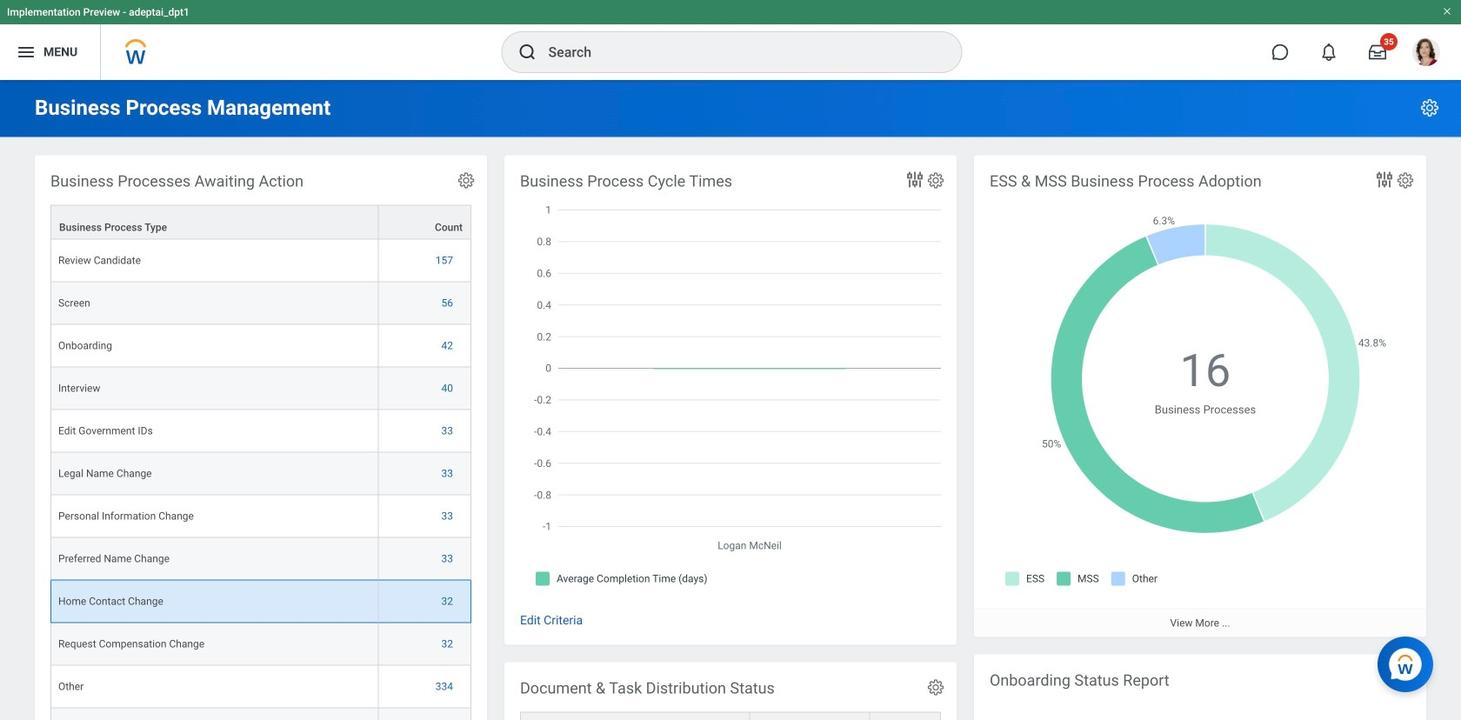 Task type: describe. For each thing, give the bounding box(es) containing it.
configure business processes awaiting action image
[[457, 171, 476, 190]]

home contact change element
[[58, 592, 163, 608]]

other element
[[58, 677, 84, 693]]

business processes awaiting action element
[[35, 155, 487, 720]]

2 cell from the left
[[379, 709, 471, 720]]

search image
[[517, 42, 538, 63]]

notifications large image
[[1320, 43, 1338, 61]]

onboarding element
[[58, 336, 112, 352]]

Search Workday  search field
[[548, 33, 926, 71]]

row inside the document & task distribution status element
[[520, 712, 941, 720]]

document & task distribution status element
[[505, 662, 957, 720]]

ess & mss business process adoption element
[[974, 155, 1427, 637]]

inbox large image
[[1369, 43, 1387, 61]]

configure and view chart data image
[[905, 169, 926, 190]]

configure this page image
[[1420, 97, 1440, 118]]

close environment banner image
[[1442, 6, 1453, 17]]



Task type: locate. For each thing, give the bounding box(es) containing it.
preferred name change element
[[58, 549, 170, 565]]

configure business process cycle times image
[[926, 171, 946, 190]]

profile logan mcneil image
[[1413, 38, 1440, 70]]

justify image
[[16, 42, 37, 63]]

1 cell from the left
[[50, 709, 379, 720]]

request compensation change element
[[58, 635, 205, 650]]

configure document & task distribution status image
[[926, 678, 946, 697]]

business process cycle times element
[[505, 155, 957, 645]]

legal name change element
[[58, 464, 152, 480]]

cell
[[50, 709, 379, 720], [379, 709, 471, 720]]

review candidate element
[[58, 251, 141, 267]]

row
[[50, 205, 471, 240], [50, 240, 471, 282], [50, 282, 471, 325], [50, 325, 471, 368], [50, 368, 471, 410], [50, 410, 471, 453], [50, 453, 471, 495], [50, 495, 471, 538], [50, 538, 471, 581], [50, 581, 471, 623], [50, 623, 471, 666], [50, 666, 471, 709], [50, 709, 471, 720], [520, 712, 941, 720]]

personal information change element
[[58, 507, 194, 522]]

screen element
[[58, 294, 90, 309]]

banner
[[0, 0, 1461, 80]]

edit government ids element
[[58, 422, 153, 437]]

interview element
[[58, 379, 100, 395]]

main content
[[0, 80, 1461, 720]]



Task type: vqa. For each thing, say whether or not it's contained in the screenshot.
"inbox" IMAGE
no



